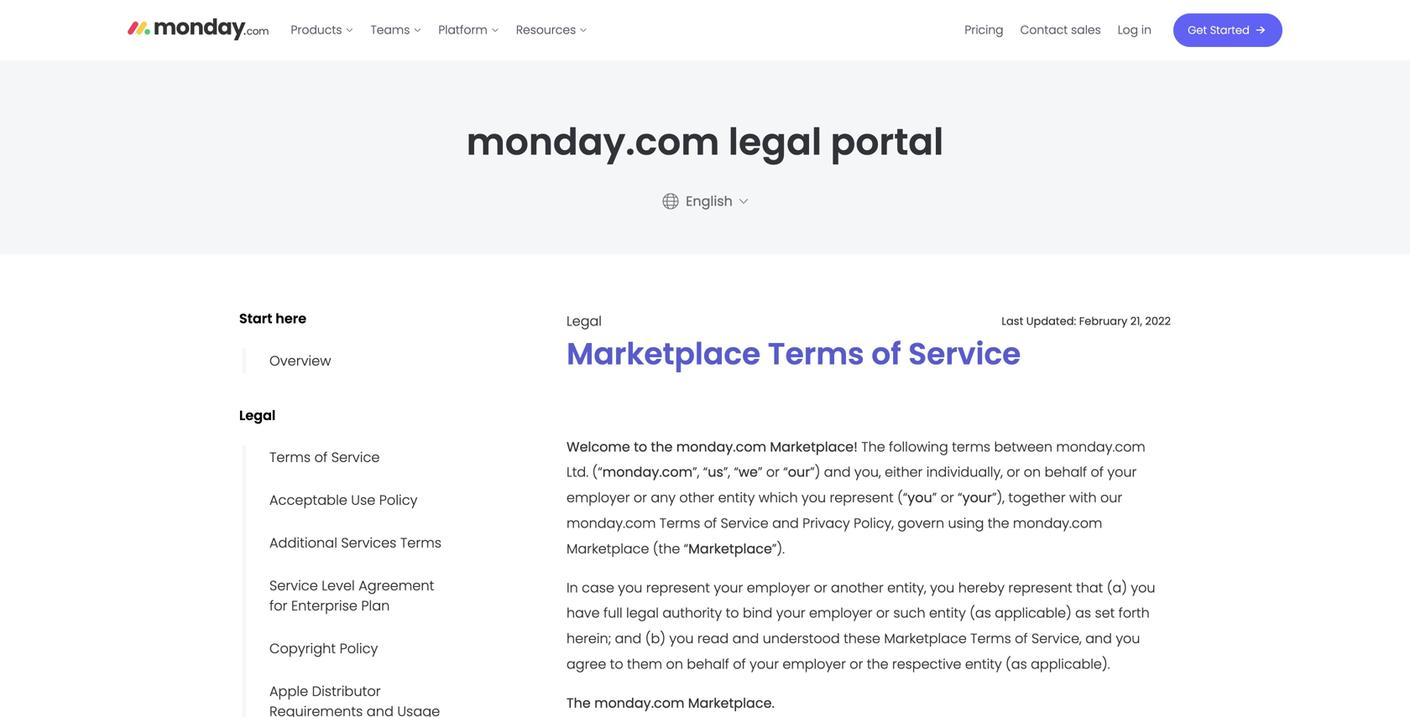 Task type: vqa. For each thing, say whether or not it's contained in the screenshot.
ON within the IN CASE YOU REPRESENT YOUR EMPLOYER OR ANOTHER ENTITY, YOU HEREBY REPRESENT THAT (A) YOU HAVE FULL LEGAL AUTHORITY TO BIND YOUR EMPLOYER OR SUCH ENTITY (AS APPLICABLE) AS SET FORTH HEREIN; AND (B) YOU READ AND UNDERSTOOD THESE MARKETPLACE TERMS OF SERVICE, AND YOU AGREE TO THEM ON BEHALF OF YOUR EMPLOYER OR THE RESPECTIVE ENTITY (AS APPLICABLE).
yes



Task type: locate. For each thing, give the bounding box(es) containing it.
1 horizontal spatial on
[[1024, 463, 1041, 482]]

marketplace terms of service
[[567, 333, 1021, 375]]

on inside 'in case you represent your employer or another entity, you hereby represent that (a) you have full legal authority to bind your employer or such entity (as applicable) as set forth herein; and (b) you read and understood these marketplace terms of service, and you agree to them on behalf of your employer or the respective entity (as applicable).'
[[666, 655, 683, 674]]

2 vertical spatial the
[[867, 655, 888, 674]]

1 vertical spatial behalf
[[687, 655, 729, 674]]

1 horizontal spatial behalf
[[1045, 463, 1087, 482]]

service up use
[[331, 448, 380, 467]]

(a)
[[1107, 579, 1127, 597]]

use
[[351, 491, 375, 510]]

0 horizontal spatial "
[[758, 463, 763, 482]]

on up together
[[1024, 463, 1041, 482]]

1 vertical spatial the
[[567, 694, 591, 713]]

2 ", from the left
[[723, 463, 730, 482]]

entity inside ") and you, either individually, or on behalf of your employer or any other entity which you represent ("
[[718, 489, 755, 507]]

1 horizontal spatial our
[[1100, 489, 1122, 507]]

main element
[[282, 0, 1283, 60]]

get started
[[1188, 23, 1250, 38]]

the down "),
[[988, 514, 1009, 533]]

policy right use
[[379, 491, 418, 510]]

represent
[[830, 489, 894, 507], [646, 579, 710, 597], [1008, 579, 1072, 597]]

1 vertical spatial ("
[[897, 489, 908, 507]]

" down welcome to the monday.com marketplace!
[[703, 463, 708, 482]]

1 vertical spatial policy
[[340, 640, 378, 659]]

and right ")
[[824, 463, 851, 482]]

(as
[[970, 604, 991, 623], [1006, 655, 1027, 674]]

your
[[1107, 463, 1137, 482], [962, 489, 992, 507], [714, 579, 743, 597], [776, 604, 805, 623], [750, 655, 779, 674]]

to right welcome
[[634, 438, 647, 456]]

1 horizontal spatial the
[[861, 438, 885, 456]]

behalf inside 'in case you represent your employer or another entity, you hereby represent that (a) you have full legal authority to bind your employer or such entity (as applicable) as set forth herein; and (b) you read and understood these marketplace terms of service, and you agree to them on behalf of your employer or the respective entity (as applicable).'
[[687, 655, 729, 674]]

0 vertical spatial legal
[[567, 312, 602, 331]]

welcome
[[567, 438, 630, 456]]

behalf down read
[[687, 655, 729, 674]]

that
[[1076, 579, 1103, 597]]

0 horizontal spatial on
[[666, 655, 683, 674]]

1 vertical spatial entity
[[929, 604, 966, 623]]

("
[[592, 463, 602, 482], [897, 489, 908, 507]]

you right (b)
[[669, 630, 694, 648]]

legal
[[567, 312, 602, 331], [239, 406, 276, 425]]

entity
[[718, 489, 755, 507], [929, 604, 966, 623], [965, 655, 1002, 674]]

pricing
[[965, 22, 1004, 38]]

(" down "either"
[[897, 489, 908, 507]]

1 horizontal spatial represent
[[830, 489, 894, 507]]

service up 'for'
[[269, 577, 318, 596]]

platform link
[[430, 17, 508, 44]]

you down forth on the bottom of page
[[1116, 630, 1140, 648]]

represent up applicable)
[[1008, 579, 1072, 597]]

monday.com logo image
[[128, 11, 269, 46]]

contact sales link
[[1012, 17, 1109, 44]]

2 vertical spatial to
[[610, 655, 623, 674]]

0 vertical spatial on
[[1024, 463, 1041, 482]]

", left we
[[723, 463, 730, 482]]

govern
[[898, 514, 944, 533]]

service up marketplace ").
[[721, 514, 769, 533]]

0 horizontal spatial ",
[[693, 463, 700, 482]]

0 horizontal spatial represent
[[646, 579, 710, 597]]

" right (the
[[684, 540, 688, 558]]

1 vertical spatial on
[[666, 655, 683, 674]]

and
[[824, 463, 851, 482], [772, 514, 799, 533], [615, 630, 642, 648], [732, 630, 759, 648], [1085, 630, 1112, 648], [367, 703, 394, 718]]

1 horizontal spatial policy
[[379, 491, 418, 510]]

english
[[686, 192, 733, 211]]

you " or " your
[[908, 489, 992, 507]]

the inside "), together with our monday.com terms of service and privacy policy, govern using the monday.com marketplace (the "
[[988, 514, 1009, 533]]

" up which
[[758, 463, 763, 482]]

"), together with our monday.com terms of service and privacy policy, govern using the monday.com marketplace (the "
[[567, 489, 1122, 558]]

1 vertical spatial our
[[1100, 489, 1122, 507]]

1 ", from the left
[[693, 463, 700, 482]]

0 horizontal spatial the
[[567, 694, 591, 713]]

2 horizontal spatial to
[[726, 604, 739, 623]]

the inside the following terms between monday.com ltd. ("
[[861, 438, 885, 456]]

or down individually,
[[941, 489, 954, 507]]

to left them
[[610, 655, 623, 674]]

the up you,
[[861, 438, 885, 456]]

behalf up with
[[1045, 463, 1087, 482]]

entity,
[[887, 579, 926, 597]]

or down these
[[850, 655, 863, 674]]

apple distributor requirements and usag link
[[243, 680, 453, 718]]

terms inside 'in case you represent your employer or another entity, you hereby represent that (a) you have full legal authority to bind your employer or such entity (as applicable) as set forth herein; and (b) you read and understood these marketplace terms of service, and you agree to them on behalf of your employer or the respective entity (as applicable).'
[[970, 630, 1011, 648]]

legal inside 'in case you represent your employer or another entity, you hereby represent that (a) you have full legal authority to bind your employer or such entity (as applicable) as set forth herein; and (b) you read and understood these marketplace terms of service, and you agree to them on behalf of your employer or the respective entity (as applicable).'
[[626, 604, 659, 623]]

bind
[[743, 604, 773, 623]]

21,
[[1130, 314, 1142, 329]]

entity right respective
[[965, 655, 1002, 674]]

resources link
[[508, 17, 596, 44]]

you down ")
[[802, 489, 826, 507]]

1 horizontal spatial legal
[[567, 312, 602, 331]]

0 horizontal spatial legal
[[239, 406, 276, 425]]

entity right such
[[929, 604, 966, 623]]

on right them
[[666, 655, 683, 674]]

and left (b)
[[615, 630, 642, 648]]

teams link
[[362, 17, 430, 44]]

0 vertical spatial behalf
[[1045, 463, 1087, 482]]

2 horizontal spatial the
[[988, 514, 1009, 533]]

monday.com legal portal
[[466, 116, 944, 168]]

or left such
[[876, 604, 890, 623]]

to
[[634, 438, 647, 456], [726, 604, 739, 623], [610, 655, 623, 674]]

sales
[[1071, 22, 1101, 38]]

the inside 'in case you represent your employer or another entity, you hereby represent that (a) you have full legal authority to bind your employer or such entity (as applicable) as set forth herein; and (b) you read and understood these marketplace terms of service, and you agree to them on behalf of your employer or the respective entity (as applicable).'
[[867, 655, 888, 674]]

agreement
[[359, 577, 434, 596]]

0 horizontal spatial (as
[[970, 604, 991, 623]]

distributor
[[312, 682, 381, 701]]

0 vertical spatial (as
[[970, 604, 991, 623]]

the
[[861, 438, 885, 456], [567, 694, 591, 713]]

and down set
[[1085, 630, 1112, 648]]

0 vertical spatial the
[[861, 438, 885, 456]]

terms inside "), together with our monday.com terms of service and privacy policy, govern using the monday.com marketplace (the "
[[660, 514, 700, 533]]

our down marketplace!
[[788, 463, 810, 482]]

you right (a)
[[1131, 579, 1155, 597]]

portal
[[831, 116, 944, 168]]

(as down applicable)
[[1006, 655, 1027, 674]]

1 vertical spatial legal
[[626, 604, 659, 623]]

1 horizontal spatial legal
[[728, 116, 822, 168]]

you inside ") and you, either individually, or on behalf of your employer or any other entity which you represent ("
[[802, 489, 826, 507]]

employer down ltd. on the left bottom of page
[[567, 489, 630, 507]]

service,
[[1032, 630, 1082, 648]]

(" right ltd. on the left bottom of page
[[592, 463, 602, 482]]

the down these
[[867, 655, 888, 674]]

our inside "), together with our monday.com terms of service and privacy policy, govern using the monday.com marketplace (the "
[[1100, 489, 1122, 507]]

acceptable
[[269, 491, 347, 510]]

",
[[693, 463, 700, 482], [723, 463, 730, 482]]

1 vertical spatial legal
[[239, 406, 276, 425]]

and inside apple distributor requirements and usag
[[367, 703, 394, 718]]

" down individually,
[[958, 489, 962, 507]]

1 horizontal spatial to
[[634, 438, 647, 456]]

the up 'any' at the left of page
[[651, 438, 673, 456]]

0 vertical spatial our
[[788, 463, 810, 482]]

privacy
[[803, 514, 850, 533]]

behalf
[[1045, 463, 1087, 482], [687, 655, 729, 674]]

0 horizontal spatial the
[[651, 438, 673, 456]]

these
[[844, 630, 880, 648]]

2 horizontal spatial represent
[[1008, 579, 1072, 597]]

marketplace inside "), together with our monday.com terms of service and privacy policy, govern using the monday.com marketplace (the "
[[567, 540, 649, 558]]

level
[[322, 577, 355, 596]]

you up full
[[618, 579, 642, 597]]

enterprise
[[291, 597, 358, 616]]

0 horizontal spatial to
[[610, 655, 623, 674]]

", left us
[[693, 463, 700, 482]]

" up govern
[[932, 489, 937, 507]]

behalf inside ") and you, either individually, or on behalf of your employer or any other entity which you represent ("
[[1045, 463, 1087, 482]]

between
[[994, 438, 1053, 456]]

resources
[[516, 22, 576, 38]]

the monday.com marketplace.
[[567, 694, 775, 713]]

such
[[893, 604, 925, 623]]

1 horizontal spatial ",
[[723, 463, 730, 482]]

start here
[[239, 309, 306, 328]]

0 vertical spatial "
[[758, 463, 763, 482]]

1 vertical spatial to
[[726, 604, 739, 623]]

and down distributor at the bottom
[[367, 703, 394, 718]]

terms
[[768, 333, 864, 375], [269, 448, 311, 467], [660, 514, 700, 533], [400, 534, 442, 553], [970, 630, 1011, 648]]

you up govern
[[908, 489, 932, 507]]

") and you, either individually, or on behalf of your employer or any other entity which you represent ("
[[567, 463, 1137, 507]]

legal button
[[239, 406, 307, 425]]

represent down you,
[[830, 489, 894, 507]]

and inside ") and you, either individually, or on behalf of your employer or any other entity which you represent ("
[[824, 463, 851, 482]]

1 horizontal spatial (as
[[1006, 655, 1027, 674]]

copyright
[[269, 640, 336, 659]]

1 horizontal spatial the
[[867, 655, 888, 674]]

" up which
[[783, 463, 788, 482]]

").
[[772, 540, 785, 558]]

0 vertical spatial the
[[651, 438, 673, 456]]

list
[[282, 0, 596, 60]]

represent up authority
[[646, 579, 710, 597]]

marketplace inside 'in case you represent your employer or another entity, you hereby represent that (a) you have full legal authority to bind your employer or such entity (as applicable) as set forth herein; and (b) you read and understood these marketplace terms of service, and you agree to them on behalf of your employer or the respective entity (as applicable).'
[[884, 630, 967, 648]]

them
[[627, 655, 662, 674]]

of inside ") and you, either individually, or on behalf of your employer or any other entity which you represent ("
[[1091, 463, 1104, 482]]

0 horizontal spatial our
[[788, 463, 810, 482]]

1 horizontal spatial ("
[[897, 489, 908, 507]]

0 horizontal spatial ("
[[592, 463, 602, 482]]

to left bind
[[726, 604, 739, 623]]

")
[[810, 463, 820, 482]]

the down agree
[[567, 694, 591, 713]]

0 vertical spatial ("
[[592, 463, 602, 482]]

and up ").
[[772, 514, 799, 533]]

0 horizontal spatial behalf
[[687, 655, 729, 674]]

additional services terms link
[[243, 531, 450, 556]]

policy up distributor at the bottom
[[340, 640, 378, 659]]

service
[[908, 333, 1021, 375], [331, 448, 380, 467], [721, 514, 769, 533], [269, 577, 318, 596]]

(as down hereby
[[970, 604, 991, 623]]

1 vertical spatial "
[[932, 489, 937, 507]]

set
[[1095, 604, 1115, 623]]

entity down we
[[718, 489, 755, 507]]

(the
[[653, 540, 680, 558]]

0 horizontal spatial legal
[[626, 604, 659, 623]]

the
[[651, 438, 673, 456], [988, 514, 1009, 533], [867, 655, 888, 674]]

on
[[1024, 463, 1041, 482], [666, 655, 683, 674]]

terms
[[952, 438, 991, 456]]

on inside ") and you, either individually, or on behalf of your employer or any other entity which you represent ("
[[1024, 463, 1041, 482]]

0 vertical spatial entity
[[718, 489, 755, 507]]

our right with
[[1100, 489, 1122, 507]]

1 vertical spatial the
[[988, 514, 1009, 533]]

here
[[276, 309, 306, 328]]

you,
[[854, 463, 881, 482]]



Task type: describe. For each thing, give the bounding box(es) containing it.
start
[[239, 309, 272, 328]]

have
[[567, 604, 600, 623]]

of inside "), together with our monday.com terms of service and privacy policy, govern using the monday.com marketplace (the "
[[704, 514, 717, 533]]

marketplace.
[[688, 694, 775, 713]]

case
[[582, 579, 614, 597]]

copyright policy link
[[243, 637, 386, 662]]

read
[[697, 630, 729, 648]]

or right we
[[766, 463, 780, 482]]

acceptable use policy link
[[243, 488, 426, 513]]

in case you represent your employer or another entity, you hereby represent that (a) you have full legal authority to bind your employer or such entity (as applicable) as set forth herein; and (b) you read and understood these marketplace terms of service, and you agree to them on behalf of your employer or the respective entity (as applicable).
[[567, 579, 1155, 674]]

which
[[759, 489, 798, 507]]

service level agreement for enterprise plan
[[269, 577, 434, 616]]

0 vertical spatial to
[[634, 438, 647, 456]]

log in
[[1118, 22, 1152, 38]]

service inside service level agreement for enterprise plan
[[269, 577, 318, 596]]

for
[[269, 597, 288, 616]]

employer down another on the bottom of the page
[[809, 604, 873, 623]]

pricing link
[[956, 17, 1012, 44]]

february
[[1079, 314, 1127, 329]]

employer inside ") and you, either individually, or on behalf of your employer or any other entity which you represent ("
[[567, 489, 630, 507]]

started
[[1210, 23, 1250, 38]]

list containing products
[[282, 0, 596, 60]]

full
[[604, 604, 623, 623]]

platform
[[438, 22, 488, 38]]

agree
[[567, 655, 606, 674]]

" inside "), together with our monday.com terms of service and privacy policy, govern using the monday.com marketplace (the "
[[684, 540, 688, 558]]

(b)
[[645, 630, 666, 648]]

monday.com legal portal main content
[[0, 60, 1410, 718]]

or left another on the bottom of the page
[[814, 579, 827, 597]]

and inside "), together with our monday.com terms of service and privacy policy, govern using the monday.com marketplace (the "
[[772, 514, 799, 533]]

apple
[[269, 682, 308, 701]]

1 horizontal spatial "
[[932, 489, 937, 507]]

employer up bind
[[747, 579, 810, 597]]

represent inside ") and you, either individually, or on behalf of your employer or any other entity which you represent ("
[[830, 489, 894, 507]]

your inside ") and you, either individually, or on behalf of your employer or any other entity which you represent ("
[[1107, 463, 1137, 482]]

products link
[[282, 17, 362, 44]]

1 vertical spatial (as
[[1006, 655, 1027, 674]]

respective
[[892, 655, 961, 674]]

or left 'any' at the left of page
[[634, 489, 647, 507]]

ltd.
[[567, 463, 589, 482]]

requirements
[[269, 703, 363, 718]]

contact sales
[[1020, 22, 1101, 38]]

individually,
[[926, 463, 1003, 482]]

applicable)
[[995, 604, 1072, 623]]

contact
[[1020, 22, 1068, 38]]

"),
[[992, 489, 1005, 507]]

" right us
[[734, 463, 739, 482]]

service level agreement for enterprise plan link
[[243, 574, 453, 619]]

any
[[651, 489, 676, 507]]

services
[[341, 534, 397, 553]]

the for monday.com
[[567, 694, 591, 713]]

another
[[831, 579, 884, 597]]

english button
[[652, 186, 758, 216]]

get started button
[[1173, 13, 1283, 47]]

herein;
[[567, 630, 611, 648]]

welcome to the monday.com marketplace!
[[567, 438, 858, 456]]

following
[[889, 438, 948, 456]]

products
[[291, 22, 342, 38]]

either
[[885, 463, 923, 482]]

with
[[1069, 489, 1097, 507]]

service inside "), together with our monday.com terms of service and privacy policy, govern using the monday.com marketplace (the "
[[721, 514, 769, 533]]

other
[[679, 489, 714, 507]]

marketplace ").
[[688, 540, 785, 558]]

log in link
[[1109, 17, 1160, 44]]

you right entity,
[[930, 579, 955, 597]]

0 horizontal spatial policy
[[340, 640, 378, 659]]

and down bind
[[732, 630, 759, 648]]

employer down understood
[[783, 655, 846, 674]]

plan
[[361, 597, 390, 616]]

marketplace!
[[770, 438, 858, 456]]

teams
[[371, 22, 410, 38]]

overview link
[[243, 349, 339, 374]]

(" inside ") and you, either individually, or on behalf of your employer or any other entity which you represent ("
[[897, 489, 908, 507]]

understood
[[763, 630, 840, 648]]

0 vertical spatial policy
[[379, 491, 418, 510]]

policy,
[[854, 514, 894, 533]]

us
[[708, 463, 723, 482]]

forth
[[1119, 604, 1150, 623]]

additional
[[269, 534, 337, 553]]

together
[[1008, 489, 1066, 507]]

monday.com inside the following terms between monday.com ltd. ("
[[1056, 438, 1146, 456]]

the following terms between monday.com ltd. ("
[[567, 438, 1146, 482]]

service down last in the top of the page
[[908, 333, 1021, 375]]

we
[[739, 463, 758, 482]]

2 vertical spatial entity
[[965, 655, 1002, 674]]

in
[[1141, 22, 1152, 38]]

or down between
[[1007, 463, 1020, 482]]

log
[[1118, 22, 1138, 38]]

authority
[[663, 604, 722, 623]]

(" inside the following terms between monday.com ltd. ("
[[592, 463, 602, 482]]

the for following
[[861, 438, 885, 456]]

apple distributor requirements and usag
[[269, 682, 440, 718]]

acceptable use policy
[[269, 491, 418, 510]]

monday.com ", " us ", " we " or " our
[[602, 463, 810, 482]]

in
[[567, 579, 578, 597]]

last
[[1002, 314, 1023, 329]]

terms of service link
[[243, 445, 388, 471]]

updated:
[[1026, 314, 1076, 329]]

get
[[1188, 23, 1207, 38]]

using
[[948, 514, 984, 533]]

0 vertical spatial legal
[[728, 116, 822, 168]]

as
[[1075, 604, 1091, 623]]



